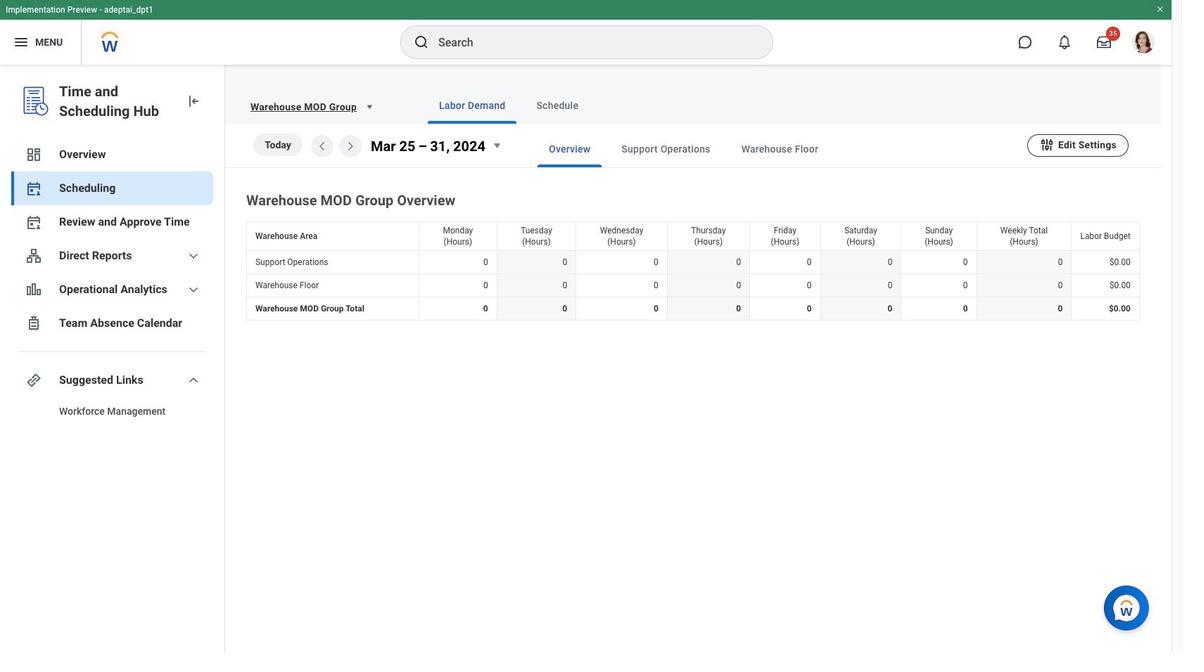 Task type: describe. For each thing, give the bounding box(es) containing it.
chart image
[[25, 281, 42, 298]]

configure image
[[1039, 137, 1055, 152]]

1 vertical spatial caret down small image
[[488, 137, 505, 154]]

calendar user solid image
[[25, 214, 42, 231]]

0 horizontal spatial caret down small image
[[362, 100, 376, 114]]

0 vertical spatial tab list
[[400, 87, 1144, 124]]

navigation pane region
[[0, 65, 225, 654]]

dashboard image
[[25, 146, 42, 163]]

Search Workday  search field
[[438, 27, 744, 58]]

task timeoff image
[[25, 315, 42, 332]]

close environment banner image
[[1156, 5, 1165, 13]]

chevron down small image for 'chart' image
[[185, 281, 202, 298]]

chevron down small image for the view team icon
[[185, 248, 202, 265]]

justify image
[[13, 34, 30, 51]]

time and scheduling hub element
[[59, 82, 174, 121]]



Task type: locate. For each thing, give the bounding box(es) containing it.
transformation import image
[[185, 93, 202, 110]]

tab list
[[400, 87, 1144, 124], [509, 131, 1027, 167]]

caret down small image
[[362, 100, 376, 114], [488, 137, 505, 154]]

link image
[[25, 372, 42, 389]]

view team image
[[25, 248, 42, 265]]

3 chevron down small image from the top
[[185, 372, 202, 389]]

2 vertical spatial chevron down small image
[[185, 372, 202, 389]]

chevron down small image for "link" icon
[[185, 372, 202, 389]]

1 vertical spatial chevron down small image
[[185, 281, 202, 298]]

2 chevron down small image from the top
[[185, 281, 202, 298]]

tab panel
[[225, 124, 1161, 324]]

calendar user solid image
[[25, 180, 42, 197]]

chevron down small image
[[185, 248, 202, 265], [185, 281, 202, 298], [185, 372, 202, 389]]

search image
[[413, 34, 430, 51]]

0 vertical spatial caret down small image
[[362, 100, 376, 114]]

1 horizontal spatial caret down small image
[[488, 137, 505, 154]]

chevron left small image
[[314, 138, 331, 155]]

inbox large image
[[1097, 35, 1111, 49]]

1 chevron down small image from the top
[[185, 248, 202, 265]]

notifications large image
[[1058, 35, 1072, 49]]

banner
[[0, 0, 1172, 65]]

1 vertical spatial tab list
[[509, 131, 1027, 167]]

profile logan mcneil image
[[1132, 31, 1155, 56]]

chevron right small image
[[342, 138, 359, 155]]

0 vertical spatial chevron down small image
[[185, 248, 202, 265]]



Task type: vqa. For each thing, say whether or not it's contained in the screenshot.
profile logan mcneil image
yes



